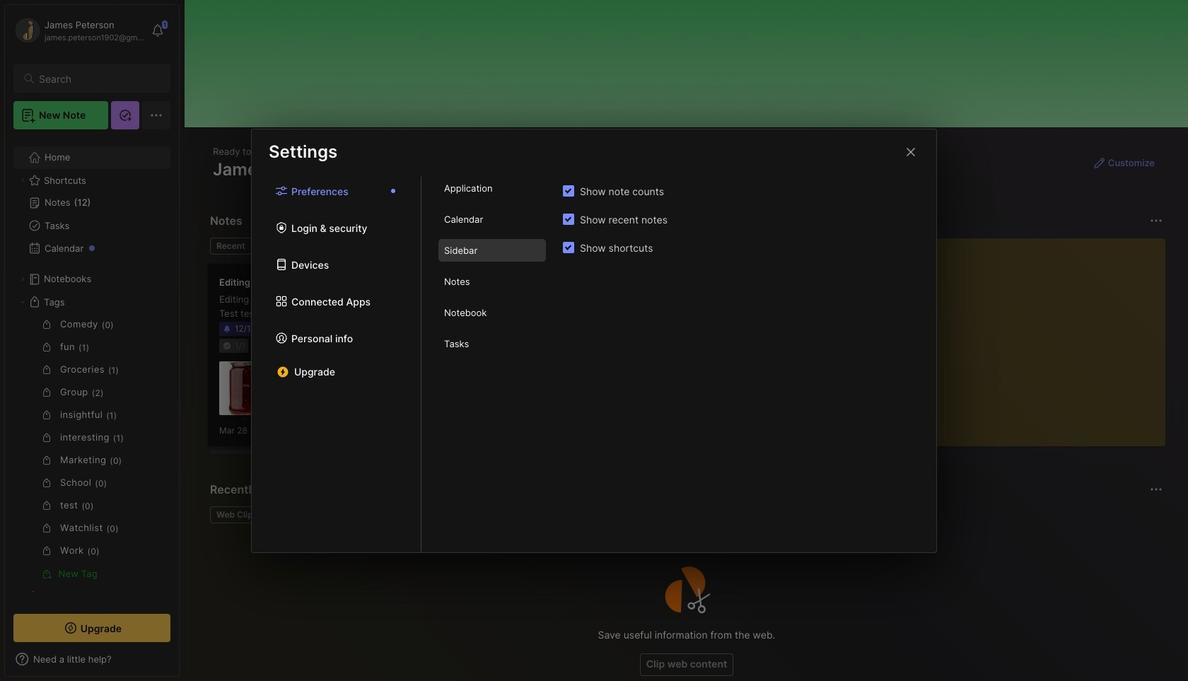 Task type: vqa. For each thing, say whether or not it's contained in the screenshot.
tree on the left of page
yes



Task type: describe. For each thing, give the bounding box(es) containing it.
expand notebooks image
[[18, 275, 27, 284]]

tree inside main element
[[5, 138, 179, 639]]

Start writing… text field
[[870, 238, 1166, 435]]

2 tab list from the left
[[422, 177, 563, 552]]

main element
[[0, 0, 184, 682]]

none search field inside main element
[[39, 70, 158, 87]]



Task type: locate. For each thing, give the bounding box(es) containing it.
group inside main element
[[13, 314, 162, 585]]

thumbnail image
[[219, 362, 273, 416]]

expand tags image
[[18, 298, 27, 306]]

Search text field
[[39, 72, 158, 86]]

group
[[13, 314, 162, 585]]

row group
[[207, 263, 1189, 456]]

None checkbox
[[563, 214, 575, 225], [563, 242, 575, 253], [563, 214, 575, 225], [563, 242, 575, 253]]

tab
[[439, 177, 546, 200], [439, 208, 546, 231], [210, 238, 252, 255], [439, 239, 546, 262], [439, 270, 546, 293], [439, 301, 546, 324], [439, 333, 546, 355], [210, 507, 264, 524]]

tree
[[5, 138, 179, 639]]

1 tab list from the left
[[252, 177, 422, 552]]

None search field
[[39, 70, 158, 87]]

tab list
[[252, 177, 422, 552], [422, 177, 563, 552]]

close image
[[903, 143, 920, 160]]

None checkbox
[[563, 185, 575, 197]]



